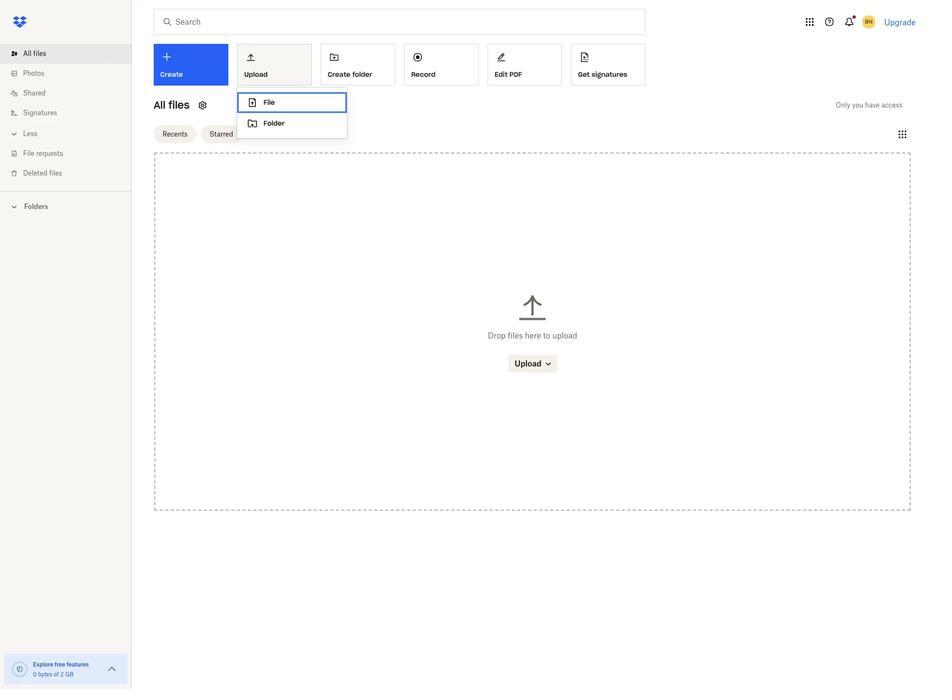 Task type: vqa. For each thing, say whether or not it's contained in the screenshot.
"Deleted"
yes



Task type: locate. For each thing, give the bounding box(es) containing it.
get signatures
[[578, 70, 628, 78]]

bytes
[[38, 672, 52, 678]]

shared link
[[9, 84, 132, 103]]

0 vertical spatial file
[[264, 98, 275, 107]]

signatures
[[592, 70, 628, 78]]

only
[[836, 101, 851, 109]]

pdf
[[510, 70, 522, 78]]

recents button
[[154, 126, 196, 143]]

you
[[853, 101, 864, 109]]

files inside all files link
[[33, 49, 46, 58]]

free
[[55, 662, 65, 669]]

file down less
[[23, 149, 34, 158]]

upload
[[553, 331, 578, 341]]

1 horizontal spatial all files
[[154, 99, 190, 112]]

file inside file menu item
[[264, 98, 275, 107]]

record button
[[404, 44, 479, 86]]

files inside deleted files link
[[49, 169, 62, 177]]

0 horizontal spatial file
[[23, 149, 34, 158]]

all up recents
[[154, 99, 166, 112]]

upgrade link
[[885, 17, 916, 27]]

create
[[328, 70, 351, 78]]

create folder
[[328, 70, 373, 78]]

photos
[[23, 69, 44, 77]]

file
[[264, 98, 275, 107], [23, 149, 34, 158]]

list
[[0, 37, 132, 191]]

all files link
[[9, 44, 132, 64]]

drop
[[488, 331, 506, 341]]

file menu item
[[237, 92, 347, 113]]

dropbox image
[[9, 11, 31, 33]]

list containing all files
[[0, 37, 132, 191]]

all files up recents
[[154, 99, 190, 112]]

1 vertical spatial file
[[23, 149, 34, 158]]

files up photos
[[33, 49, 46, 58]]

edit
[[495, 70, 508, 78]]

all files
[[23, 49, 46, 58], [154, 99, 190, 112]]

files
[[33, 49, 46, 58], [169, 99, 190, 112], [49, 169, 62, 177], [508, 331, 523, 341]]

access
[[882, 101, 903, 109]]

all
[[23, 49, 31, 58], [154, 99, 166, 112]]

1 vertical spatial all
[[154, 99, 166, 112]]

all up photos
[[23, 49, 31, 58]]

0 vertical spatial all
[[23, 49, 31, 58]]

file inside file requests 'link'
[[23, 149, 34, 158]]

starred button
[[201, 126, 242, 143]]

folder menu item
[[237, 113, 347, 134]]

file requests link
[[9, 144, 132, 164]]

folder
[[264, 119, 285, 127]]

quota usage element
[[11, 661, 29, 679]]

all files up photos
[[23, 49, 46, 58]]

0
[[33, 672, 37, 678]]

0 horizontal spatial all
[[23, 49, 31, 58]]

folder
[[353, 70, 373, 78]]

file for file requests
[[23, 149, 34, 158]]

deleted
[[23, 169, 47, 177]]

deleted files link
[[9, 164, 132, 183]]

1 horizontal spatial all
[[154, 99, 166, 112]]

folders button
[[0, 198, 132, 215]]

get
[[578, 70, 590, 78]]

less
[[23, 130, 37, 138]]

get signatures button
[[571, 44, 646, 86]]

0 vertical spatial all files
[[23, 49, 46, 58]]

files right deleted
[[49, 169, 62, 177]]

record
[[411, 70, 436, 78]]

recents
[[163, 130, 188, 138]]

less image
[[9, 129, 20, 140]]

1 horizontal spatial file
[[264, 98, 275, 107]]

0 horizontal spatial all files
[[23, 49, 46, 58]]

file up folder
[[264, 98, 275, 107]]

edit pdf
[[495, 70, 522, 78]]

signatures link
[[9, 103, 132, 123]]

folders
[[24, 203, 48, 211]]

all inside list item
[[23, 49, 31, 58]]

gb
[[65, 672, 74, 678]]



Task type: describe. For each thing, give the bounding box(es) containing it.
signatures
[[23, 109, 57, 117]]

2
[[60, 672, 64, 678]]

deleted files
[[23, 169, 62, 177]]

files left the here
[[508, 331, 523, 341]]

starred
[[210, 130, 233, 138]]

explore
[[33, 662, 53, 669]]

explore free features 0 bytes of 2 gb
[[33, 662, 89, 678]]

upload
[[244, 70, 268, 78]]

of
[[54, 672, 59, 678]]

to
[[543, 331, 551, 341]]

here
[[525, 331, 541, 341]]

features
[[67, 662, 89, 669]]

only you have access
[[836, 101, 903, 109]]

1 vertical spatial all files
[[154, 99, 190, 112]]

requests
[[36, 149, 63, 158]]

all files list item
[[0, 44, 132, 64]]

drop files here to upload
[[488, 331, 578, 341]]

upgrade
[[885, 17, 916, 27]]

have
[[866, 101, 880, 109]]

files up recents
[[169, 99, 190, 112]]

edit pdf button
[[488, 44, 563, 86]]

create folder button
[[321, 44, 396, 86]]

file for file
[[264, 98, 275, 107]]

shared
[[23, 89, 46, 97]]

photos link
[[9, 64, 132, 84]]

upload button
[[237, 44, 312, 86]]

all files inside list item
[[23, 49, 46, 58]]

file requests
[[23, 149, 63, 158]]



